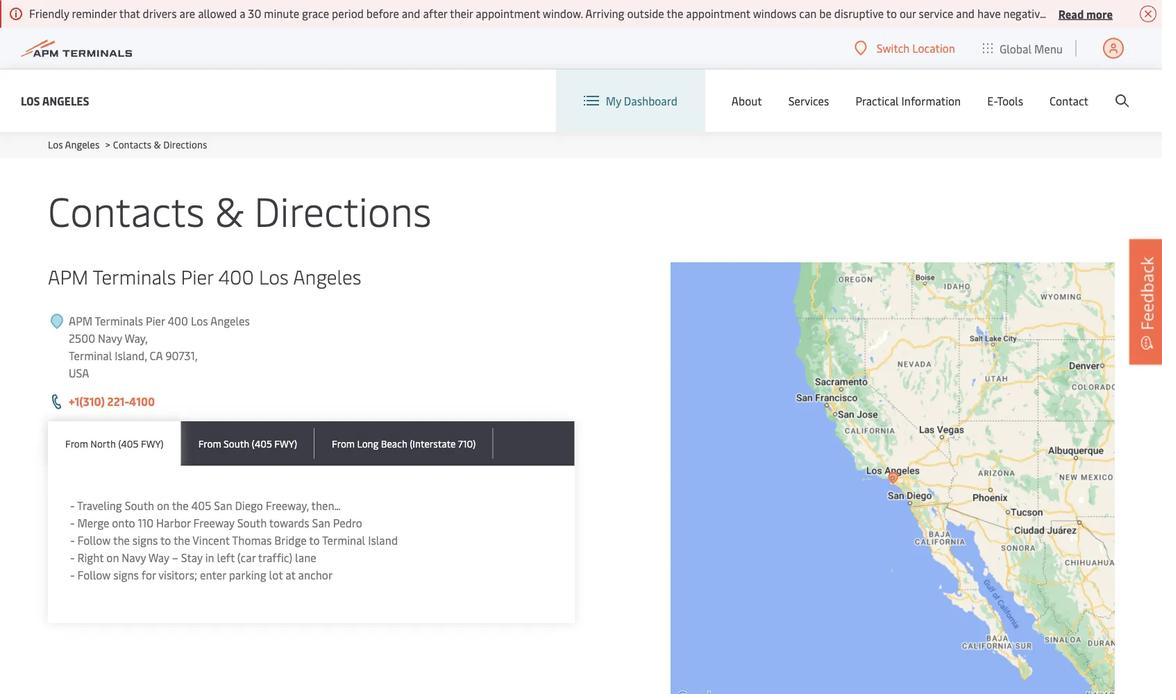 Task type: vqa. For each thing, say whether or not it's contained in the screenshot.
Freeway
yes



Task type: locate. For each thing, give the bounding box(es) containing it.
0 horizontal spatial from
[[65, 437, 88, 450]]

towards
[[269, 516, 309, 531]]

1 horizontal spatial from
[[198, 437, 221, 450]]

2 fwy) from the left
[[275, 437, 297, 450]]

way
[[148, 550, 169, 565]]

island,
[[115, 348, 147, 363]]

400 for apm terminals pier 400 los angeles 2500 navy way, terminal island, ca 90731, usa
[[168, 314, 188, 328]]

usa
[[69, 366, 89, 381]]

terminal inside apm terminals pier 400 los angeles 2500 navy way, terminal island, ca 90731, usa
[[69, 348, 112, 363]]

from for from long beach  (interstate 710)
[[332, 437, 355, 450]]

1 horizontal spatial drivers
[[1106, 6, 1140, 21]]

practical
[[856, 93, 899, 108]]

to up way
[[160, 533, 171, 548]]

0 vertical spatial follow
[[77, 533, 111, 548]]

1 horizontal spatial &
[[215, 182, 244, 237]]

0 vertical spatial apm
[[48, 263, 88, 289]]

0 horizontal spatial fwy)
[[141, 437, 164, 450]]

1 appointment from the left
[[476, 6, 540, 21]]

read more button
[[1059, 5, 1113, 22]]

1 horizontal spatial directions
[[254, 182, 432, 237]]

visitors;
[[158, 568, 197, 583]]

from south (405 fwy) button
[[181, 421, 315, 466]]

on right right
[[106, 550, 119, 565]]

traffic)
[[258, 550, 292, 565]]

signs down 110 on the bottom left
[[133, 533, 158, 548]]

to up the lane
[[309, 533, 320, 548]]

contacts & directions
[[48, 182, 432, 237]]

2 - from the top
[[70, 516, 75, 531]]

1 vertical spatial san
[[312, 516, 330, 531]]

map region
[[628, 162, 1162, 694]]

1 (405 from the left
[[118, 437, 139, 450]]

1 vertical spatial pier
[[146, 314, 165, 328]]

switch location button
[[855, 40, 955, 56]]

fwy) up freeway,
[[275, 437, 297, 450]]

0 horizontal spatial pier
[[146, 314, 165, 328]]

0 vertical spatial south
[[224, 437, 249, 450]]

0 horizontal spatial san
[[214, 498, 232, 513]]

follow down right
[[77, 568, 111, 583]]

contacts right >
[[113, 138, 151, 151]]

&
[[154, 138, 161, 151], [215, 182, 244, 237]]

google image
[[674, 689, 720, 694]]

and left have
[[956, 6, 975, 21]]

1 vertical spatial contacts
[[48, 182, 205, 237]]

1 horizontal spatial to
[[309, 533, 320, 548]]

minute
[[264, 6, 299, 21]]

my dashboard
[[606, 93, 678, 108]]

terminals
[[93, 263, 176, 289], [95, 314, 143, 328]]

south up diego
[[224, 437, 249, 450]]

>
[[105, 138, 110, 151]]

0 horizontal spatial appointment
[[476, 6, 540, 21]]

(405 up diego
[[252, 437, 272, 450]]

2 horizontal spatial from
[[332, 437, 355, 450]]

drivers
[[143, 6, 177, 21], [1106, 6, 1140, 21]]

1 horizontal spatial pier
[[181, 263, 214, 289]]

221-
[[107, 394, 129, 409]]

los
[[21, 93, 40, 108], [48, 138, 63, 151], [259, 263, 289, 289], [191, 314, 208, 328]]

0 horizontal spatial terminal
[[69, 348, 112, 363]]

los angeles link
[[21, 92, 89, 109], [48, 138, 100, 151]]

pier inside apm terminals pier 400 los angeles 2500 navy way, terminal island, ca 90731, usa
[[146, 314, 165, 328]]

0 vertical spatial navy
[[98, 331, 122, 346]]

apm inside apm terminals pier 400 los angeles 2500 navy way, terminal island, ca 90731, usa
[[69, 314, 92, 328]]

los angeles
[[21, 93, 89, 108]]

0 vertical spatial san
[[214, 498, 232, 513]]

global
[[1000, 41, 1032, 56]]

1 vertical spatial navy
[[122, 550, 146, 565]]

long
[[357, 437, 379, 450]]

1 from from the left
[[65, 437, 88, 450]]

south up 110 on the bottom left
[[125, 498, 154, 513]]

terminals inside apm terminals pier 400 los angeles 2500 navy way, terminal island, ca 90731, usa
[[95, 314, 143, 328]]

appointment left 'windows'
[[686, 6, 751, 21]]

fwy) for from south (405 fwy)
[[275, 437, 297, 450]]

then…
[[311, 498, 341, 513]]

navy left way,
[[98, 331, 122, 346]]

appointment
[[476, 6, 540, 21], [686, 6, 751, 21]]

0 vertical spatial terminal
[[69, 348, 112, 363]]

-
[[70, 498, 75, 513], [70, 516, 75, 531], [70, 533, 75, 548], [70, 550, 75, 565], [70, 568, 75, 583]]

1 and from the left
[[402, 6, 420, 21]]

1 fwy) from the left
[[141, 437, 164, 450]]

traveling
[[77, 498, 122, 513]]

terminals for apm terminals pier 400 los angeles 2500 navy way, terminal island, ca 90731, usa
[[95, 314, 143, 328]]

global menu
[[1000, 41, 1063, 56]]

pedro
[[333, 516, 362, 531]]

0 horizontal spatial 400
[[168, 314, 188, 328]]

and left after
[[402, 6, 420, 21]]

(405 right north
[[118, 437, 139, 450]]

2 and from the left
[[956, 6, 975, 21]]

my dashboard button
[[584, 69, 678, 132]]

400 up 90731,
[[168, 314, 188, 328]]

2 vertical spatial on
[[106, 550, 119, 565]]

4100
[[129, 394, 155, 409]]

0 vertical spatial &
[[154, 138, 161, 151]]

2 from from the left
[[198, 437, 221, 450]]

from
[[65, 437, 88, 450], [198, 437, 221, 450], [332, 437, 355, 450]]

1 horizontal spatial fwy)
[[275, 437, 297, 450]]

follow down merge
[[77, 533, 111, 548]]

impacts
[[1049, 6, 1088, 21]]

be
[[820, 6, 832, 21]]

apm
[[48, 263, 88, 289], [69, 314, 92, 328]]

0 vertical spatial terminals
[[93, 263, 176, 289]]

way,
[[125, 331, 148, 346]]

1 vertical spatial terminal
[[322, 533, 365, 548]]

the up –
[[174, 533, 190, 548]]

san
[[214, 498, 232, 513], [312, 516, 330, 531]]

grace
[[302, 6, 329, 21]]

1 horizontal spatial san
[[312, 516, 330, 531]]

from long beach  (interstate 710)
[[332, 437, 476, 450]]

for
[[142, 568, 156, 583]]

navy inside apm terminals pier 400 los angeles 2500 navy way, terminal island, ca 90731, usa
[[98, 331, 122, 346]]

- traveling south on the 405 san diego freeway, then… - merge onto 110 harbor freeway south towards san pedro - follow the signs to the vincent thomas bridge to terminal island - right on navy way – stay in left (car traffic) lane - follow signs for visitors; enter parking lot at anchor
[[70, 498, 398, 583]]

1 horizontal spatial terminal
[[322, 533, 365, 548]]

1 horizontal spatial appointment
[[686, 6, 751, 21]]

san down the then…
[[312, 516, 330, 531]]

3 from from the left
[[332, 437, 355, 450]]

1 horizontal spatial and
[[956, 6, 975, 21]]

0 horizontal spatial &
[[154, 138, 161, 151]]

follow
[[77, 533, 111, 548], [77, 568, 111, 583]]

terminal down pedro
[[322, 533, 365, 548]]

navy inside - traveling south on the 405 san diego freeway, then… - merge onto 110 harbor freeway south towards san pedro - follow the signs to the vincent thomas bridge to terminal island - right on navy way – stay in left (car traffic) lane - follow signs for visitors; enter parking lot at anchor
[[122, 550, 146, 565]]

contacts
[[113, 138, 151, 151], [48, 182, 205, 237]]

0 horizontal spatial (405
[[118, 437, 139, 450]]

1 horizontal spatial on
[[157, 498, 169, 513]]

400 down contacts & directions
[[218, 263, 254, 289]]

read
[[1059, 6, 1084, 21]]

1 vertical spatial &
[[215, 182, 244, 237]]

fwy)
[[141, 437, 164, 450], [275, 437, 297, 450]]

(405
[[118, 437, 139, 450], [252, 437, 272, 450]]

appointment right their in the top of the page
[[476, 6, 540, 21]]

pier
[[181, 263, 214, 289], [146, 314, 165, 328]]

1 horizontal spatial (405
[[252, 437, 272, 450]]

tab list
[[48, 421, 575, 466]]

2 horizontal spatial on
[[1091, 6, 1104, 21]]

freeway
[[193, 516, 235, 531]]

0 vertical spatial on
[[1091, 6, 1104, 21]]

on up harbor
[[157, 498, 169, 513]]

angeles
[[42, 93, 89, 108], [65, 138, 100, 151], [293, 263, 361, 289], [210, 314, 250, 328]]

san up freeway
[[214, 498, 232, 513]]

to left our
[[887, 6, 897, 21]]

on right 'read'
[[1091, 6, 1104, 21]]

reminder
[[72, 6, 117, 21]]

0 horizontal spatial and
[[402, 6, 420, 21]]

from north (405 fwy) button
[[48, 421, 181, 466]]

from left long
[[332, 437, 355, 450]]

friendly
[[29, 6, 69, 21]]

the right outside on the right of page
[[667, 6, 683, 21]]

terminal down 2500
[[69, 348, 112, 363]]

negative
[[1004, 6, 1046, 21]]

drivers left who
[[1106, 6, 1140, 21]]

0 horizontal spatial on
[[106, 550, 119, 565]]

fwy) down 4100
[[141, 437, 164, 450]]

on
[[1091, 6, 1104, 21], [157, 498, 169, 513], [106, 550, 119, 565]]

0 vertical spatial pier
[[181, 263, 214, 289]]

drivers left the are
[[143, 6, 177, 21]]

contact
[[1050, 93, 1089, 108]]

0 horizontal spatial directions
[[163, 138, 207, 151]]

menu
[[1035, 41, 1063, 56]]

1 vertical spatial apm
[[69, 314, 92, 328]]

from south (405 fwy)
[[198, 437, 297, 450]]

windows
[[753, 6, 797, 21]]

1 horizontal spatial 400
[[218, 263, 254, 289]]

signs left for
[[113, 568, 139, 583]]

3 - from the top
[[70, 533, 75, 548]]

1 vertical spatial 400
[[168, 314, 188, 328]]

0 vertical spatial signs
[[133, 533, 158, 548]]

from left north
[[65, 437, 88, 450]]

400
[[218, 263, 254, 289], [168, 314, 188, 328]]

south up thomas
[[237, 516, 267, 531]]

angeles inside apm terminals pier 400 los angeles 2500 navy way, terminal island, ca 90731, usa
[[210, 314, 250, 328]]

pier for apm terminals pier 400 los angeles
[[181, 263, 214, 289]]

navy up for
[[122, 550, 146, 565]]

2 appointment from the left
[[686, 6, 751, 21]]

from up 405 on the bottom of the page
[[198, 437, 221, 450]]

0 vertical spatial los angeles link
[[21, 92, 89, 109]]

information
[[902, 93, 961, 108]]

contacts down the 'los angeles > contacts & directions'
[[48, 182, 205, 237]]

400 inside apm terminals pier 400 los angeles 2500 navy way, terminal island, ca 90731, usa
[[168, 314, 188, 328]]

more
[[1087, 6, 1113, 21]]

have
[[978, 6, 1001, 21]]

2 drivers from the left
[[1106, 6, 1140, 21]]

contact button
[[1050, 69, 1089, 132]]

left
[[217, 550, 235, 565]]

0 vertical spatial 400
[[218, 263, 254, 289]]

arriving
[[586, 6, 625, 21]]

1 vertical spatial follow
[[77, 568, 111, 583]]

1 vertical spatial on
[[157, 498, 169, 513]]

from north (405 fwy)
[[65, 437, 164, 450]]

services
[[789, 93, 829, 108]]

0 horizontal spatial drivers
[[143, 6, 177, 21]]

1 drivers from the left
[[143, 6, 177, 21]]

practical information
[[856, 93, 961, 108]]

2 (405 from the left
[[252, 437, 272, 450]]

1 vertical spatial terminals
[[95, 314, 143, 328]]

directions
[[163, 138, 207, 151], [254, 182, 432, 237]]



Task type: describe. For each thing, give the bounding box(es) containing it.
terminal inside - traveling south on the 405 san diego freeway, then… - merge onto 110 harbor freeway south towards san pedro - follow the signs to the vincent thomas bridge to terminal island - right on navy way – stay in left (car traffic) lane - follow signs for visitors; enter parking lot at anchor
[[322, 533, 365, 548]]

(405 for north
[[118, 437, 139, 450]]

onto
[[112, 516, 135, 531]]

about button
[[732, 69, 762, 132]]

vincent
[[193, 533, 230, 548]]

window.
[[543, 6, 583, 21]]

ca
[[150, 348, 163, 363]]

pier for apm terminals pier 400 los angeles 2500 navy way, terminal island, ca 90731, usa
[[146, 314, 165, 328]]

los inside apm terminals pier 400 los angeles 2500 navy way, terminal island, ca 90731, usa
[[191, 314, 208, 328]]

beach
[[381, 437, 407, 450]]

–
[[172, 550, 178, 565]]

fwy) for from north (405 fwy)
[[141, 437, 164, 450]]

that
[[119, 6, 140, 21]]

0 vertical spatial directions
[[163, 138, 207, 151]]

apm terminals pier 400 los angeles
[[48, 263, 361, 289]]

the down 'onto'
[[113, 533, 130, 548]]

+1(310) 221-4100
[[69, 394, 155, 409]]

bridge
[[274, 533, 307, 548]]

switch location
[[877, 41, 955, 56]]

thomas
[[232, 533, 272, 548]]

(car
[[237, 550, 256, 565]]

los angeles > contacts & directions
[[48, 138, 207, 151]]

allowed
[[198, 6, 237, 21]]

+1(310) 221-4100 link
[[69, 394, 155, 409]]

their
[[450, 6, 473, 21]]

before
[[367, 6, 399, 21]]

from for from north (405 fwy)
[[65, 437, 88, 450]]

lot
[[269, 568, 283, 583]]

our
[[900, 6, 916, 21]]

2 follow from the top
[[77, 568, 111, 583]]

south inside button
[[224, 437, 249, 450]]

4 - from the top
[[70, 550, 75, 565]]

who
[[1143, 6, 1162, 21]]

0 vertical spatial contacts
[[113, 138, 151, 151]]

apm for apm terminals pier 400 los angeles 2500 navy way, terminal island, ca 90731, usa
[[69, 314, 92, 328]]

global menu button
[[969, 27, 1077, 69]]

5 - from the top
[[70, 568, 75, 583]]

(405 for south
[[252, 437, 272, 450]]

enter
[[200, 568, 226, 583]]

from north (405 fwy) tab panel
[[48, 466, 575, 624]]

terminals for apm terminals pier 400 los angeles
[[93, 263, 176, 289]]

from long beach  (interstate 710) button
[[315, 421, 493, 466]]

after
[[423, 6, 447, 21]]

1 vertical spatial signs
[[113, 568, 139, 583]]

tab list containing from north (405 fwy)
[[48, 421, 575, 466]]

close alert image
[[1140, 6, 1157, 22]]

location
[[913, 41, 955, 56]]

from for from south (405 fwy)
[[198, 437, 221, 450]]

400 for apm terminals pier 400 los angeles
[[218, 263, 254, 289]]

practical information button
[[856, 69, 961, 132]]

feedback
[[1136, 257, 1158, 331]]

parking
[[229, 568, 266, 583]]

e-tools button
[[988, 69, 1024, 132]]

1 vertical spatial south
[[125, 498, 154, 513]]

30
[[248, 6, 261, 21]]

about
[[732, 93, 762, 108]]

+1(310)
[[69, 394, 105, 409]]

period
[[332, 6, 364, 21]]

1 vertical spatial los angeles link
[[48, 138, 100, 151]]

apm terminals pier 400 los angeles 2500 navy way, terminal island, ca 90731, usa
[[69, 314, 250, 381]]

(interstate
[[410, 437, 456, 450]]

harbor
[[156, 516, 191, 531]]

2 vertical spatial south
[[237, 516, 267, 531]]

services button
[[789, 69, 829, 132]]

are
[[180, 6, 195, 21]]

friendly reminder that drivers are allowed a 30 minute grace period before and after their appointment window. arriving outside the appointment windows can be disruptive to our service and have negative impacts on drivers who
[[29, 6, 1162, 21]]

a
[[240, 6, 245, 21]]

freeway,
[[266, 498, 309, 513]]

at
[[286, 568, 296, 583]]

0 horizontal spatial to
[[160, 533, 171, 548]]

outside
[[627, 6, 664, 21]]

90731,
[[165, 348, 198, 363]]

disruptive
[[834, 6, 884, 21]]

in
[[205, 550, 214, 565]]

right
[[77, 550, 104, 565]]

the up harbor
[[172, 498, 189, 513]]

anchor
[[298, 568, 333, 583]]

2 horizontal spatial to
[[887, 6, 897, 21]]

island
[[368, 533, 398, 548]]

merge
[[77, 516, 109, 531]]

e-
[[988, 93, 997, 108]]

1 vertical spatial directions
[[254, 182, 432, 237]]

2500
[[69, 331, 95, 346]]

apm for apm terminals pier 400 los angeles
[[48, 263, 88, 289]]

1 - from the top
[[70, 498, 75, 513]]

lane
[[295, 550, 316, 565]]

1 follow from the top
[[77, 533, 111, 548]]

my
[[606, 93, 621, 108]]

dashboard
[[624, 93, 678, 108]]

405
[[191, 498, 211, 513]]

e-tools
[[988, 93, 1024, 108]]

diego
[[235, 498, 263, 513]]

110
[[138, 516, 154, 531]]



